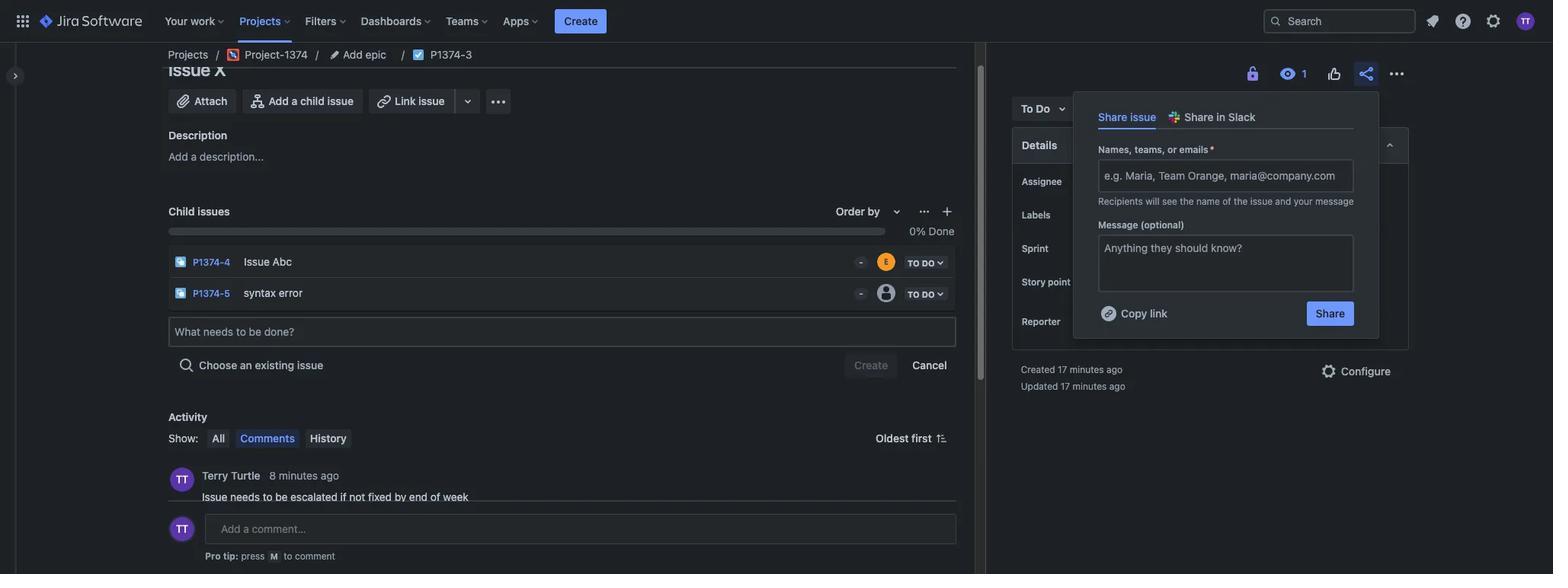 Task type: describe. For each thing, give the bounding box(es) containing it.
child issues
[[168, 205, 230, 218]]

sidebar navigation image
[[0, 61, 34, 91]]

and
[[1275, 196, 1291, 207]]

error
[[279, 286, 303, 299]]

your
[[1294, 196, 1313, 207]]

estimate
[[1073, 277, 1111, 288]]

press
[[241, 551, 265, 562]]

apps button
[[499, 9, 544, 33]]

1 minute ago
[[269, 539, 332, 552]]

1 button
[[279, 511, 313, 530]]

appswitcher icon image
[[14, 12, 32, 30]]

create button
[[555, 9, 607, 33]]

projects link
[[168, 46, 209, 64]]

all button
[[208, 430, 230, 448]]

2 the from the left
[[1234, 196, 1248, 207]]

teams
[[446, 14, 479, 27]]

1 the from the left
[[1180, 196, 1194, 207]]

reporter
[[1022, 316, 1061, 328]]

add epic button
[[327, 46, 391, 64]]

oldest first button
[[867, 430, 956, 448]]

- for issue abc
[[859, 257, 863, 268]]

delete
[[234, 514, 266, 527]]

cancel button
[[903, 354, 956, 378]]

issue right existing
[[297, 359, 323, 372]]

issue up teams,
[[1130, 111, 1156, 123]]

cancel
[[912, 359, 947, 372]]

a for child
[[292, 95, 298, 107]]

issue abc link
[[238, 247, 849, 277]]

to
[[1021, 102, 1033, 115]]

add for add a description...
[[168, 150, 188, 163]]

3
[[466, 48, 473, 61]]

tab list containing share issue
[[1092, 104, 1360, 130]]

lead
[[272, 560, 292, 573]]

link web pages and more image
[[458, 92, 477, 111]]

copy link
[[1121, 307, 1168, 320]]

dashboards button
[[356, 9, 437, 33]]

projects for projects link
[[168, 48, 209, 61]]

1374
[[285, 48, 308, 61]]

share inside button
[[1316, 307, 1345, 320]]

8
[[269, 470, 276, 483]]

link
[[395, 95, 416, 107]]

project 1374 image
[[227, 49, 239, 61]]

oldest
[[876, 432, 909, 445]]

issue type: subtask image
[[175, 256, 187, 268]]

filters button
[[301, 9, 352, 33]]

work
[[190, 14, 215, 27]]

- button for error
[[849, 278, 870, 303]]

choose an existing issue button
[[168, 354, 332, 378]]

abc
[[273, 255, 292, 268]]

1 vertical spatial minutes
[[1073, 381, 1107, 392]]

4
[[224, 257, 230, 268]]

share button
[[1307, 302, 1354, 326]]

8 minutes ago
[[269, 470, 339, 483]]

choose
[[199, 359, 237, 372]]

x
[[214, 59, 226, 80]]

message
[[1098, 220, 1138, 231]]

filters
[[305, 14, 337, 27]]

by inside popup button
[[868, 205, 880, 218]]

message
[[1315, 196, 1354, 207]]

issues
[[197, 205, 230, 218]]

share image
[[1357, 65, 1376, 83]]

follow
[[220, 560, 251, 573]]

add a child issue button
[[243, 89, 363, 114]]

will
[[1146, 196, 1160, 207]]

assignee: eloisefrancis23 image
[[877, 253, 896, 271]]

oldest first
[[876, 432, 932, 445]]

0 horizontal spatial by
[[395, 491, 406, 504]]

tip:
[[223, 551, 239, 562]]

configure
[[1341, 365, 1391, 378]]

not
[[349, 491, 365, 504]]

an
[[240, 359, 252, 372]]

emails
[[1179, 144, 1209, 156]]

issue right child
[[327, 95, 354, 107]]

p1374- for 5
[[193, 288, 224, 300]]

to do button
[[1012, 97, 1081, 121]]

issue x
[[168, 59, 226, 80]]

Message (optional) text field
[[1098, 235, 1354, 293]]

link issue
[[395, 95, 445, 107]]

syntax error
[[244, 286, 303, 299]]

recipients
[[1098, 196, 1143, 207]]

p1374-3
[[431, 48, 473, 61]]

create child image
[[941, 206, 953, 218]]

a for description...
[[191, 150, 197, 163]]

teams,
[[1135, 144, 1165, 156]]

issue left and
[[1250, 196, 1273, 207]]

p1374-5
[[193, 288, 230, 300]]

m
[[270, 552, 278, 562]]

primary element
[[9, 0, 1264, 42]]

e.g.
[[1104, 169, 1123, 182]]

issue for issue x
[[168, 59, 210, 80]]

attach button
[[168, 89, 237, 114]]

task image
[[413, 49, 425, 61]]

issue for issue needs to be escalated if not fixed by end of week
[[202, 491, 227, 504]]

epic
[[366, 48, 387, 61]]

delete button
[[234, 513, 266, 528]]

story point estimate
[[1022, 277, 1111, 288]]

projects for projects dropdown button at the top of the page
[[239, 14, 281, 27]]

p1374- for 3
[[431, 48, 466, 61]]

maria@company.com
[[1230, 169, 1335, 182]]

configure link
[[1311, 360, 1400, 384]]

history button
[[306, 430, 351, 448]]

menu bar containing all
[[205, 430, 354, 448]]

add for add epic
[[343, 48, 363, 61]]

issue for issue abc
[[244, 255, 270, 268]]

- button for abc
[[849, 247, 870, 271]]

reporter pin to top. only you can see pinned fields. image
[[1064, 316, 1076, 328]]

help image
[[1454, 12, 1472, 30]]

add for add a child issue
[[269, 95, 289, 107]]

done
[[929, 225, 955, 238]]

edit button
[[202, 513, 222, 528]]

0 horizontal spatial to
[[263, 491, 273, 504]]

Search field
[[1264, 9, 1416, 33]]

project-
[[245, 48, 285, 61]]

all
[[212, 432, 225, 445]]

slack
[[1228, 111, 1256, 123]]

0 % done
[[910, 225, 955, 238]]

maria,
[[1125, 169, 1156, 182]]

0 vertical spatial of
[[1223, 196, 1231, 207]]

order by
[[836, 205, 880, 218]]

add epic
[[343, 48, 387, 61]]

add app image
[[489, 93, 507, 111]]



Task type: locate. For each thing, give the bounding box(es) containing it.
to left be
[[263, 491, 273, 504]]

banner containing your work
[[0, 0, 1553, 43]]

projects up project-
[[239, 14, 281, 27]]

issue left the x
[[168, 59, 210, 80]]

- for syntax error
[[859, 288, 863, 300]]

your work
[[165, 14, 215, 27]]

2 vertical spatial minutes
[[279, 470, 318, 483]]

1 horizontal spatial of
[[1223, 196, 1231, 207]]

- left unassigned "image"
[[859, 288, 863, 300]]

menu bar
[[205, 430, 354, 448]]

add a child issue
[[269, 95, 354, 107]]

p1374- left "copy link to issue" image
[[431, 48, 466, 61]]

none
[[1151, 209, 1177, 222], [1151, 242, 1177, 255]]

syntax error link
[[238, 278, 849, 309]]

- left assignee: eloisefrancis23 icon
[[859, 257, 863, 268]]

teams button
[[441, 9, 494, 33]]

projects inside dropdown button
[[239, 14, 281, 27]]

minutes right created at bottom right
[[1070, 364, 1104, 376]]

0 vertical spatial minutes
[[1070, 364, 1104, 376]]

to right m
[[284, 551, 292, 562]]

1 vertical spatial of
[[430, 491, 440, 504]]

tab list
[[1092, 104, 1360, 130]]

1 horizontal spatial share
[[1185, 111, 1214, 123]]

create
[[564, 14, 598, 27]]

issue actions image
[[918, 206, 930, 218]]

the right the see
[[1180, 196, 1194, 207]]

1 vertical spatial 17
[[1061, 381, 1070, 392]]

history
[[310, 432, 347, 445]]

1 right the press
[[269, 539, 274, 552]]

p1374- for 4
[[193, 257, 224, 268]]

terry
[[202, 470, 228, 483]]

0 vertical spatial -
[[859, 257, 863, 268]]

share for share issue
[[1098, 111, 1127, 123]]

child
[[300, 95, 325, 107]]

0 vertical spatial by
[[868, 205, 880, 218]]

search image
[[1270, 15, 1282, 27]]

projects
[[239, 14, 281, 27], [168, 48, 209, 61]]

assignee pin to top. only you can see pinned fields. image
[[1065, 176, 1077, 188]]

description...
[[200, 150, 264, 163]]

1 horizontal spatial by
[[868, 205, 880, 218]]

2 - from the top
[[859, 288, 863, 300]]

:thinking: image
[[285, 515, 298, 527], [285, 515, 298, 527]]

by right order
[[868, 205, 880, 218]]

0 horizontal spatial share
[[1098, 111, 1127, 123]]

1 vertical spatial - button
[[849, 278, 870, 303]]

p1374-
[[431, 48, 466, 61], [193, 257, 224, 268], [193, 288, 224, 300]]

1 horizontal spatial a
[[292, 95, 298, 107]]

or
[[1168, 144, 1177, 156]]

details element
[[1012, 127, 1409, 164]]

none down (optional)
[[1151, 242, 1177, 255]]

week
[[443, 491, 468, 504]]

recipients will see the name of the issue and your message
[[1098, 196, 1354, 207]]

2 - button from the top
[[849, 278, 870, 303]]

1 none from the top
[[1151, 209, 1177, 222]]

1 horizontal spatial 1
[[301, 515, 306, 525]]

2 vertical spatial p1374-
[[193, 288, 224, 300]]

p1374-4 link
[[193, 257, 230, 268]]

edit
[[202, 514, 222, 527]]

first
[[912, 432, 932, 445]]

1 vertical spatial issue
[[244, 255, 270, 268]]

the
[[1180, 196, 1194, 207], [1234, 196, 1248, 207]]

minutes right updated
[[1073, 381, 1107, 392]]

issue right link
[[419, 95, 445, 107]]

0 vertical spatial p1374-
[[431, 48, 466, 61]]

add left epic
[[343, 48, 363, 61]]

apps
[[503, 14, 529, 27]]

0 horizontal spatial the
[[1180, 196, 1194, 207]]

share left in
[[1185, 111, 1214, 123]]

0 horizontal spatial of
[[430, 491, 440, 504]]

1 horizontal spatial add
[[269, 95, 289, 107]]

comments button
[[236, 430, 299, 448]]

existing
[[255, 359, 294, 372]]

none down the see
[[1151, 209, 1177, 222]]

updated
[[1021, 381, 1058, 392]]

by left end
[[395, 491, 406, 504]]

1 for 1
[[301, 515, 306, 525]]

comments
[[240, 432, 295, 445]]

sprint pin to top. only you can see pinned fields. image
[[1064, 243, 1076, 255]]

1
[[301, 515, 306, 525], [269, 539, 274, 552]]

1 vertical spatial by
[[395, 491, 406, 504]]

2 none from the top
[[1151, 242, 1177, 255]]

1 down 'escalated'
[[301, 515, 306, 525]]

your
[[165, 14, 188, 27]]

actions image
[[1388, 65, 1406, 83]]

of right end
[[430, 491, 440, 504]]

story point estimate pin to top. only you can see pinned fields. image
[[1025, 289, 1037, 301]]

0 horizontal spatial projects
[[168, 48, 209, 61]]

unassigned image
[[877, 284, 896, 303]]

p1374- right issue type: subtask image
[[193, 257, 224, 268]]

- button left assignee: eloisefrancis23 icon
[[849, 247, 870, 271]]

newest first image
[[935, 433, 947, 445]]

1 for 1 minute ago
[[269, 539, 274, 552]]

0 vertical spatial add
[[343, 48, 363, 61]]

notifications image
[[1424, 12, 1442, 30]]

0 horizontal spatial add
[[168, 150, 188, 163]]

0 vertical spatial - button
[[849, 247, 870, 271]]

0 vertical spatial 17
[[1058, 364, 1067, 376]]

0 vertical spatial 1
[[301, 515, 306, 525]]

child
[[168, 205, 195, 218]]

activity
[[168, 411, 207, 424]]

1 vertical spatial add
[[269, 95, 289, 107]]

banner
[[0, 0, 1553, 43]]

minutes right 8
[[279, 470, 318, 483]]

issue left abc
[[244, 255, 270, 268]]

1 vertical spatial none
[[1151, 242, 1177, 255]]

of right name
[[1223, 196, 1231, 207]]

show:
[[168, 432, 198, 445]]

follow my lead on this project
[[220, 560, 365, 573]]

1 vertical spatial to
[[284, 551, 292, 562]]

1 - button from the top
[[849, 247, 870, 271]]

0 vertical spatial issue
[[168, 59, 210, 80]]

1 vertical spatial -
[[859, 288, 863, 300]]

a inside button
[[292, 95, 298, 107]]

17
[[1058, 364, 1067, 376], [1061, 381, 1070, 392]]

17 right updated
[[1061, 381, 1070, 392]]

0 horizontal spatial a
[[191, 150, 197, 163]]

1 - from the top
[[859, 257, 863, 268]]

order by button
[[827, 200, 915, 224]]

p1374-5 link
[[193, 288, 230, 300]]

see
[[1162, 196, 1177, 207]]

1 horizontal spatial the
[[1234, 196, 1248, 207]]

2 vertical spatial issue
[[202, 491, 227, 504]]

add a description...
[[168, 150, 264, 163]]

1 horizontal spatial to
[[284, 551, 292, 562]]

0 vertical spatial none
[[1151, 209, 1177, 222]]

1 vertical spatial p1374-
[[193, 257, 224, 268]]

share for share in slack
[[1185, 111, 1214, 123]]

dashboards
[[361, 14, 422, 27]]

add inside button
[[269, 95, 289, 107]]

issue
[[327, 95, 354, 107], [419, 95, 445, 107], [1130, 111, 1156, 123], [1250, 196, 1273, 207], [297, 359, 323, 372]]

2 horizontal spatial share
[[1316, 307, 1345, 320]]

vote options: no one has voted for this issue yet. image
[[1325, 65, 1344, 83]]

1 vertical spatial projects
[[168, 48, 209, 61]]

assignee
[[1022, 176, 1062, 187]]

add left child
[[269, 95, 289, 107]]

escalated
[[290, 491, 338, 504]]

-
[[859, 257, 863, 268], [859, 288, 863, 300]]

1 inside button
[[301, 515, 306, 525]]

0 vertical spatial to
[[263, 491, 273, 504]]

labels
[[1022, 210, 1051, 221]]

share up configure link
[[1316, 307, 1345, 320]]

story
[[1022, 277, 1046, 288]]

end
[[409, 491, 428, 504]]

add down description
[[168, 150, 188, 163]]

share up names,
[[1098, 111, 1127, 123]]

copy link button
[[1098, 302, 1169, 326]]

pro tip: press m to comment
[[205, 551, 335, 562]]

Add a comment… field
[[205, 514, 956, 545]]

in
[[1217, 111, 1226, 123]]

jira software image
[[40, 12, 142, 30], [40, 12, 142, 30]]

0 vertical spatial projects
[[239, 14, 281, 27]]

team
[[1159, 169, 1185, 182]]

syntax
[[244, 286, 276, 299]]

projects down your work
[[168, 48, 209, 61]]

your profile and settings image
[[1517, 12, 1535, 30]]

- button left unassigned "image"
[[849, 278, 870, 303]]

created 17 minutes ago updated 17 minutes ago
[[1021, 364, 1125, 392]]

this
[[310, 560, 328, 573]]

add inside popup button
[[343, 48, 363, 61]]

a down description
[[191, 150, 197, 163]]

profile image of terry turtle image
[[170, 517, 194, 542]]

issue abc
[[244, 255, 292, 268]]

share
[[1098, 111, 1127, 123], [1185, 111, 1214, 123], [1316, 307, 1345, 320]]

Child issues field
[[170, 319, 955, 346]]

share in slack
[[1185, 111, 1256, 123]]

copy link to issue image
[[469, 48, 482, 60]]

1 vertical spatial a
[[191, 150, 197, 163]]

needs
[[230, 491, 260, 504]]

issue type: subtask image
[[175, 287, 187, 300]]

17 right created at bottom right
[[1058, 364, 1067, 376]]

turtle
[[231, 470, 260, 483]]

2 vertical spatial add
[[168, 150, 188, 163]]

copy
[[1121, 307, 1147, 320]]

point
[[1048, 277, 1071, 288]]

a left child
[[292, 95, 298, 107]]

issue down 'terry'
[[202, 491, 227, 504]]

0 vertical spatial a
[[292, 95, 298, 107]]

on
[[295, 560, 307, 573]]

the right name
[[1234, 196, 1248, 207]]

comment
[[295, 551, 335, 562]]

1 vertical spatial 1
[[269, 539, 274, 552]]

1 horizontal spatial projects
[[239, 14, 281, 27]]

sprint
[[1022, 243, 1049, 255]]

names, teams, or emails *
[[1098, 144, 1214, 156]]

project-1374
[[245, 48, 308, 61]]

issue
[[168, 59, 210, 80], [244, 255, 270, 268], [202, 491, 227, 504]]

to do
[[1021, 102, 1050, 115]]

2 horizontal spatial add
[[343, 48, 363, 61]]

p1374- right issue type: subtask icon
[[193, 288, 224, 300]]

minutes
[[1070, 364, 1104, 376], [1073, 381, 1107, 392], [279, 470, 318, 483]]

of
[[1223, 196, 1231, 207], [430, 491, 440, 504]]

your work button
[[160, 9, 230, 33]]

settings image
[[1485, 12, 1503, 30]]

created
[[1021, 364, 1055, 376]]

0 horizontal spatial 1
[[269, 539, 274, 552]]

p1374-3 link
[[431, 46, 473, 64]]



Task type: vqa. For each thing, say whether or not it's contained in the screenshot.
Refactor user profile data
no



